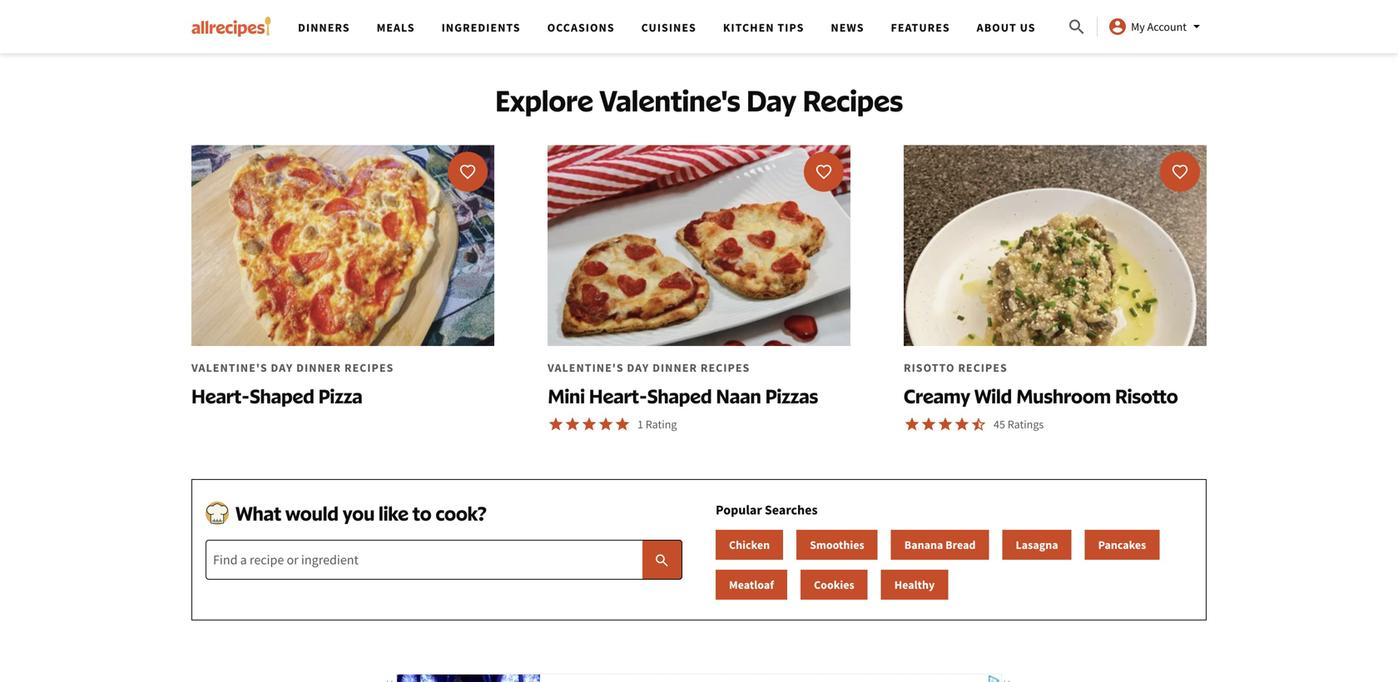 Task type: describe. For each thing, give the bounding box(es) containing it.
popular
[[716, 502, 762, 519]]

news link
[[831, 20, 865, 35]]

my account
[[1131, 19, 1187, 34]]

2 heart- from the left
[[589, 384, 647, 408]]

meatloaf
[[729, 578, 774, 593]]

ratings
[[1008, 417, 1044, 432]]

lasagna link
[[1003, 530, 1072, 560]]

1
[[638, 417, 643, 432]]

3 star image from the left
[[598, 416, 614, 433]]

2 star image from the left
[[581, 416, 598, 433]]

star half image
[[971, 416, 987, 433]]

popular searches
[[716, 502, 818, 519]]

you
[[343, 502, 375, 526]]

1 star image from the left
[[564, 416, 581, 433]]

heart-shaped pizza
[[191, 384, 363, 408]]

valentine's
[[599, 82, 741, 118]]

tips
[[778, 20, 804, 35]]

45
[[994, 417, 1006, 432]]

my
[[1131, 19, 1145, 34]]

cookies link
[[801, 570, 868, 600]]

pancakes
[[1099, 538, 1147, 553]]

kitchen tips
[[723, 20, 804, 35]]

meatloaf link
[[716, 570, 788, 600]]

5 star image from the left
[[954, 416, 971, 433]]

banana
[[905, 538, 943, 553]]

4 star image from the left
[[937, 416, 954, 433]]

heart shaped pepperoni and sausage pizza on a pizza peel image
[[191, 145, 494, 347]]

advertisement element
[[396, 674, 1002, 683]]

2 shaped from the left
[[647, 384, 712, 408]]

heart shaped mini pizzas on white rectangular tray with red and white striped napkin image
[[548, 145, 851, 347]]

risotto
[[1115, 384, 1179, 408]]

wild
[[975, 384, 1012, 408]]

2 star image from the left
[[614, 416, 631, 433]]

1 shaped from the left
[[250, 384, 314, 408]]

3 star image from the left
[[921, 416, 937, 433]]

creamy
[[904, 384, 971, 408]]

ingredients
[[442, 20, 521, 35]]

day
[[747, 82, 797, 118]]

occasions
[[547, 20, 615, 35]]

search image
[[1067, 17, 1087, 37]]

2 save recipe image from the left
[[1172, 164, 1189, 180]]

cookies
[[814, 578, 855, 593]]

like
[[379, 502, 409, 526]]

pancakes link
[[1085, 530, 1160, 560]]

my account button
[[1108, 17, 1207, 37]]

us
[[1020, 20, 1036, 35]]

about us link
[[977, 20, 1036, 35]]

naan
[[716, 384, 761, 408]]

features link
[[891, 20, 950, 35]]

searches
[[765, 502, 818, 519]]

creamy wild mushroom risotto
[[904, 384, 1179, 408]]

lasagna
[[1016, 538, 1059, 553]]

healthy
[[895, 578, 935, 593]]

1 rating
[[638, 417, 677, 432]]

smoothies link
[[797, 530, 878, 560]]

tip hat image
[[206, 502, 229, 525]]



Task type: locate. For each thing, give the bounding box(es) containing it.
rating
[[646, 417, 677, 432]]

dinners
[[298, 20, 350, 35]]

heart-
[[191, 384, 250, 408], [589, 384, 647, 408]]

0 horizontal spatial shaped
[[250, 384, 314, 408]]

features
[[891, 20, 950, 35]]

shaped
[[250, 384, 314, 408], [647, 384, 712, 408]]

explore
[[495, 82, 593, 118]]

kitchen
[[723, 20, 775, 35]]

mini
[[548, 384, 585, 408]]

explore valentine's day recipes
[[495, 82, 903, 118]]

1 horizontal spatial save recipe image
[[1172, 164, 1189, 180]]

None search field
[[206, 540, 683, 580]]

healthy link
[[881, 570, 948, 600]]

bread
[[946, 538, 976, 553]]

what
[[236, 502, 281, 526]]

chicken link
[[716, 530, 783, 560]]

1 save recipe image from the left
[[460, 164, 476, 180]]

mushroom
[[1016, 384, 1111, 408]]

navigation
[[285, 0, 1067, 53]]

1 star image from the left
[[548, 416, 564, 433]]

smoothies
[[810, 538, 865, 553]]

kitchen tips link
[[723, 20, 804, 35]]

pizza
[[318, 384, 363, 408]]

save recipe image inside the heart-shaped pizza link
[[460, 164, 476, 180]]

occasions link
[[547, 20, 615, 35]]

what would you like to cook?
[[236, 502, 487, 526]]

news
[[831, 20, 865, 35]]

cuisines link
[[642, 20, 697, 35]]

account image
[[1108, 17, 1128, 37]]

star image
[[564, 416, 581, 433], [614, 416, 631, 433], [921, 416, 937, 433], [937, 416, 954, 433]]

star image
[[548, 416, 564, 433], [581, 416, 598, 433], [598, 416, 614, 433], [904, 416, 921, 433], [954, 416, 971, 433]]

chicken
[[729, 538, 770, 553]]

meals link
[[377, 20, 415, 35]]

cook?
[[436, 502, 487, 526]]

recipes
[[803, 82, 903, 118]]

save recipe image
[[460, 164, 476, 180], [1172, 164, 1189, 180]]

navigation containing dinners
[[285, 0, 1067, 53]]

banana bread
[[905, 538, 976, 553]]

banana bread link
[[891, 530, 989, 560]]

0 horizontal spatial save recipe image
[[460, 164, 476, 180]]

would
[[285, 502, 339, 526]]

about
[[977, 20, 1017, 35]]

caret_down image
[[1187, 17, 1207, 37]]

Find a recipe or ingredient text field
[[206, 540, 683, 580]]

45 ratings
[[994, 417, 1044, 432]]

shaped up rating
[[647, 384, 712, 408]]

0 horizontal spatial heart-
[[191, 384, 250, 408]]

mini heart-shaped naan pizzas
[[548, 384, 818, 408]]

save recipe image
[[816, 164, 832, 180]]

1 horizontal spatial heart-
[[589, 384, 647, 408]]

account
[[1148, 19, 1187, 34]]

pizzas
[[765, 384, 818, 408]]

home image
[[191, 17, 271, 37]]

search image
[[654, 553, 671, 569]]

ingredients link
[[442, 20, 521, 35]]

dinners link
[[298, 20, 350, 35]]

meals
[[377, 20, 415, 35]]

about us
[[977, 20, 1036, 35]]

4 star image from the left
[[904, 416, 921, 433]]

1 heart- from the left
[[191, 384, 250, 408]]

to
[[413, 502, 432, 526]]

1 horizontal spatial shaped
[[647, 384, 712, 408]]

cuisines
[[642, 20, 697, 35]]

shaped left 'pizza'
[[250, 384, 314, 408]]

heart-shaped pizza link
[[191, 145, 494, 423]]



Task type: vqa. For each thing, say whether or not it's contained in the screenshot.
Breakfast
no



